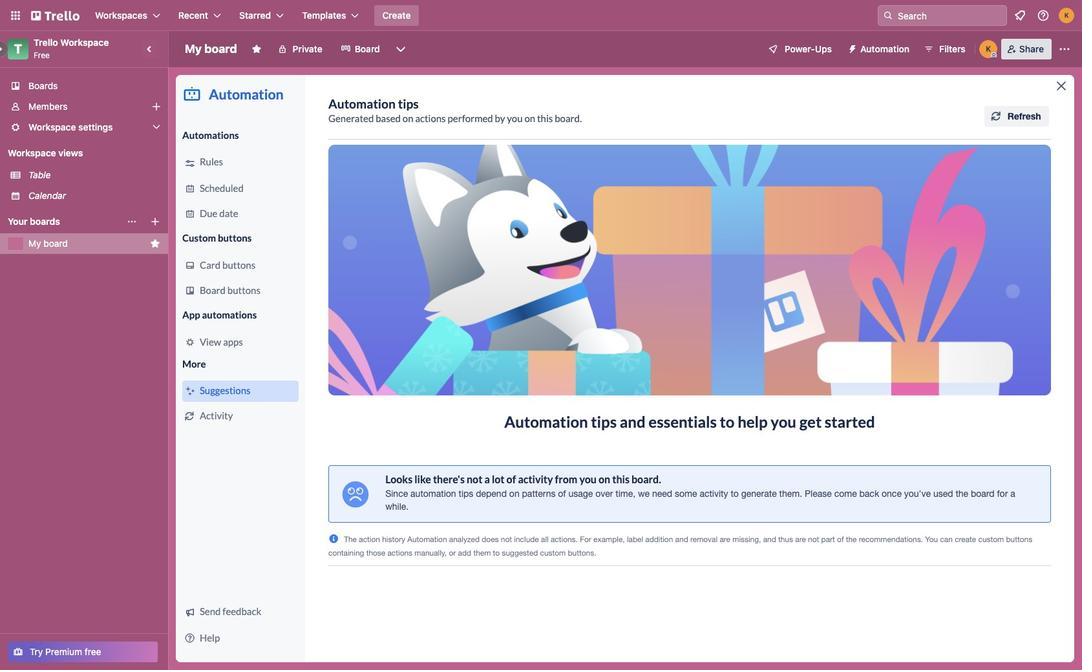 Task type: describe. For each thing, give the bounding box(es) containing it.
customize views image
[[394, 43, 407, 56]]

private button
[[269, 39, 330, 59]]

t
[[14, 41, 22, 56]]

templates button
[[294, 5, 367, 26]]

settings
[[78, 122, 113, 133]]

power-ups
[[785, 43, 832, 54]]

board link
[[333, 39, 388, 59]]

boards
[[28, 80, 58, 91]]

starred button
[[231, 5, 292, 26]]

try premium free
[[30, 647, 101, 658]]

workspace for views
[[8, 147, 56, 158]]

show menu image
[[1058, 43, 1071, 56]]

filters button
[[920, 39, 970, 59]]

board
[[355, 43, 380, 54]]

calendar
[[28, 190, 66, 201]]

starred icon image
[[150, 239, 160, 249]]

try
[[30, 647, 43, 658]]

table
[[28, 169, 51, 180]]

workspace settings
[[28, 122, 113, 133]]

your boards with 1 items element
[[8, 214, 120, 230]]

board inside text box
[[204, 42, 237, 56]]

free
[[34, 50, 50, 60]]

my inside text box
[[185, 42, 202, 56]]

search image
[[883, 10, 894, 21]]

try premium free button
[[8, 642, 158, 663]]

recent
[[178, 10, 208, 21]]

share
[[1020, 43, 1044, 54]]

workspace settings button
[[0, 117, 168, 138]]

ups
[[815, 43, 832, 54]]

boards link
[[0, 76, 168, 96]]

boards
[[30, 216, 60, 227]]

0 notifications image
[[1013, 8, 1028, 23]]

0 horizontal spatial board
[[44, 238, 68, 249]]

automation
[[861, 43, 910, 54]]

my board inside text box
[[185, 42, 237, 56]]

this member is an admin of this board. image
[[991, 52, 997, 58]]

workspaces
[[95, 10, 147, 21]]

0 horizontal spatial my board
[[28, 238, 68, 249]]

create button
[[375, 5, 419, 26]]

trello workspace free
[[34, 37, 109, 60]]

my board link
[[28, 237, 145, 250]]

back to home image
[[31, 5, 80, 26]]

workspace inside trello workspace free
[[60, 37, 109, 48]]



Task type: vqa. For each thing, say whether or not it's contained in the screenshot.
'Edit' BUTTON
no



Task type: locate. For each thing, give the bounding box(es) containing it.
1 vertical spatial workspace
[[28, 122, 76, 133]]

kendallparks02 (kendallparks02) image right filters
[[979, 40, 998, 58]]

board
[[204, 42, 237, 56], [44, 238, 68, 249]]

board left star or unstar board image
[[204, 42, 237, 56]]

views
[[58, 147, 83, 158]]

1 horizontal spatial my board
[[185, 42, 237, 56]]

power-
[[785, 43, 815, 54]]

calendar link
[[28, 189, 160, 202]]

workspace down members
[[28, 122, 76, 133]]

1 vertical spatial my board
[[28, 238, 68, 249]]

table link
[[28, 169, 160, 182]]

templates
[[302, 10, 346, 21]]

2 vertical spatial workspace
[[8, 147, 56, 158]]

primary element
[[0, 0, 1082, 31]]

Search field
[[894, 6, 1007, 25]]

create
[[382, 10, 411, 21]]

1 horizontal spatial kendallparks02 (kendallparks02) image
[[1059, 8, 1075, 23]]

free
[[85, 647, 101, 658]]

my
[[185, 42, 202, 56], [28, 238, 41, 249]]

0 horizontal spatial kendallparks02 (kendallparks02) image
[[979, 40, 998, 58]]

my board
[[185, 42, 237, 56], [28, 238, 68, 249]]

filters
[[939, 43, 966, 54]]

0 vertical spatial my board
[[185, 42, 237, 56]]

my board down boards
[[28, 238, 68, 249]]

kendallparks02 (kendallparks02) image
[[1059, 8, 1075, 23], [979, 40, 998, 58]]

workspaces button
[[87, 5, 168, 26]]

1 vertical spatial my
[[28, 238, 41, 249]]

0 vertical spatial workspace
[[60, 37, 109, 48]]

private
[[293, 43, 322, 54]]

sm image
[[842, 39, 861, 57]]

1 horizontal spatial my
[[185, 42, 202, 56]]

star or unstar board image
[[251, 44, 262, 54]]

recent button
[[171, 5, 229, 26]]

your boards
[[8, 216, 60, 227]]

members link
[[0, 96, 168, 117]]

board down the your boards with 1 items element
[[44, 238, 68, 249]]

1 vertical spatial board
[[44, 238, 68, 249]]

1 horizontal spatial board
[[204, 42, 237, 56]]

workspace up 'table'
[[8, 147, 56, 158]]

workspace views
[[8, 147, 83, 158]]

workspace right trello
[[60, 37, 109, 48]]

trello workspace link
[[34, 37, 109, 48]]

share button
[[1001, 39, 1052, 59]]

workspace
[[60, 37, 109, 48], [28, 122, 76, 133], [8, 147, 56, 158]]

kendallparks02 (kendallparks02) image right open information menu icon
[[1059, 8, 1075, 23]]

my board down recent dropdown button
[[185, 42, 237, 56]]

t link
[[8, 39, 28, 59]]

workspace inside dropdown button
[[28, 122, 76, 133]]

trello
[[34, 37, 58, 48]]

members
[[28, 101, 68, 112]]

workspace navigation collapse icon image
[[141, 40, 159, 58]]

0 vertical spatial my
[[185, 42, 202, 56]]

add board image
[[150, 217, 160, 227]]

power-ups button
[[759, 39, 840, 59]]

1 vertical spatial kendallparks02 (kendallparks02) image
[[979, 40, 998, 58]]

switch to… image
[[9, 9, 22, 22]]

my down your boards
[[28, 238, 41, 249]]

0 horizontal spatial my
[[28, 238, 41, 249]]

your
[[8, 216, 28, 227]]

Board name text field
[[178, 39, 244, 59]]

premium
[[45, 647, 82, 658]]

workspace for settings
[[28, 122, 76, 133]]

0 vertical spatial kendallparks02 (kendallparks02) image
[[1059, 8, 1075, 23]]

your boards menu image
[[127, 217, 137, 227]]

starred
[[239, 10, 271, 21]]

my down recent
[[185, 42, 202, 56]]

0 vertical spatial board
[[204, 42, 237, 56]]

automation button
[[842, 39, 917, 59]]

open information menu image
[[1037, 9, 1050, 22]]



